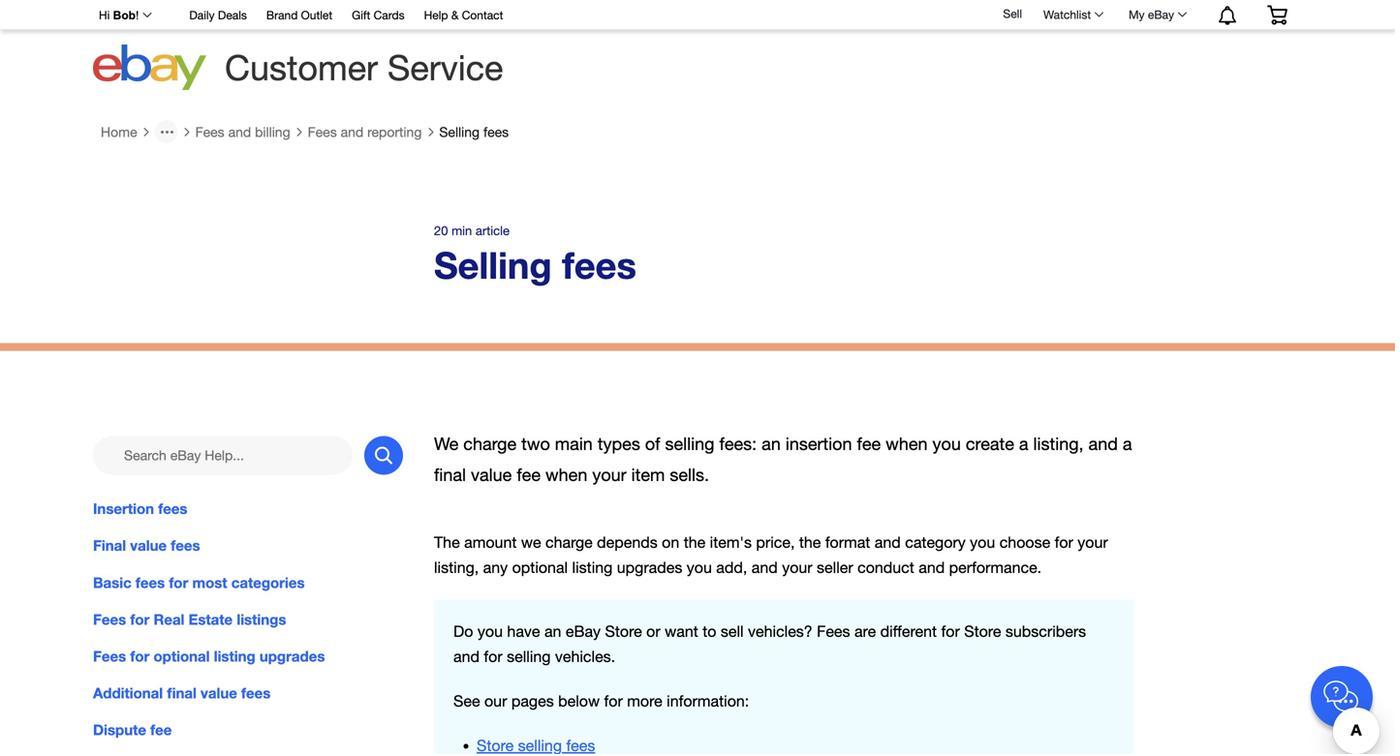 Task type: locate. For each thing, give the bounding box(es) containing it.
an right have
[[545, 623, 562, 641]]

1 vertical spatial selling
[[434, 243, 552, 287]]

an right fees:
[[762, 434, 781, 455]]

my ebay
[[1129, 8, 1175, 21]]

optional
[[512, 559, 568, 577], [154, 648, 210, 666]]

brand outlet link
[[266, 5, 333, 27]]

listing, down the
[[434, 559, 479, 577]]

for left the more on the bottom left of the page
[[604, 693, 623, 711]]

insertion fees link
[[93, 499, 403, 520]]

value down fees for optional listing upgrades
[[201, 685, 237, 702]]

1 a from the left
[[1019, 434, 1029, 455]]

ebay
[[1148, 8, 1175, 21], [566, 623, 601, 641]]

optional down we
[[512, 559, 568, 577]]

0 horizontal spatial upgrades
[[260, 648, 325, 666]]

charge
[[464, 434, 517, 455], [546, 534, 593, 552]]

final down fees for optional listing upgrades
[[167, 685, 197, 702]]

2 horizontal spatial fee
[[857, 434, 881, 455]]

ebay right my
[[1148, 8, 1175, 21]]

you inside do you have an ebay store or want to sell vehicles? fees are different for store subscribers and for selling vehicles.
[[478, 623, 503, 641]]

choose
[[1000, 534, 1051, 552]]

store
[[605, 623, 642, 641], [964, 623, 1001, 641]]

vehicles.
[[555, 648, 615, 666]]

to
[[703, 623, 717, 641]]

listings
[[237, 611, 286, 629]]

1 vertical spatial charge
[[546, 534, 593, 552]]

when
[[886, 434, 928, 455], [546, 465, 588, 486]]

0 horizontal spatial listing,
[[434, 559, 479, 577]]

fees for real estate listings
[[93, 611, 286, 629]]

for inside fees for real estate listings link
[[130, 611, 150, 629]]

1 vertical spatial ebay
[[566, 623, 601, 641]]

add,
[[716, 559, 747, 577]]

fees and reporting link
[[308, 124, 422, 140]]

0 vertical spatial charge
[[464, 434, 517, 455]]

fees for fees and billing
[[195, 124, 225, 140]]

1 horizontal spatial an
[[762, 434, 781, 455]]

an inside do you have an ebay store or want to sell vehicles? fees are different for store subscribers and for selling vehicles.
[[545, 623, 562, 641]]

fees
[[484, 124, 509, 140], [562, 243, 637, 287], [158, 501, 187, 518], [171, 538, 200, 555], [136, 574, 165, 592], [241, 685, 271, 702]]

1 horizontal spatial selling
[[665, 434, 715, 455]]

help
[[424, 8, 448, 22]]

watchlist link
[[1033, 3, 1113, 26]]

fees left billing
[[195, 124, 225, 140]]

2 horizontal spatial your
[[1078, 534, 1108, 552]]

Search eBay Help... text field
[[93, 437, 353, 475]]

selling up sells.
[[665, 434, 715, 455]]

cards
[[374, 8, 405, 22]]

1 vertical spatial when
[[546, 465, 588, 486]]

selling right reporting
[[439, 124, 480, 140]]

daily deals link
[[189, 5, 247, 27]]

fees and reporting
[[308, 124, 422, 140]]

home
[[101, 124, 137, 140]]

fee right dispute
[[150, 722, 172, 739]]

fees right billing
[[308, 124, 337, 140]]

fees and billing
[[195, 124, 290, 140]]

ebay up vehicles.
[[566, 623, 601, 641]]

value down insertion fees
[[130, 538, 167, 555]]

0 vertical spatial value
[[471, 465, 512, 486]]

listing, right 'create' on the right bottom of page
[[1034, 434, 1084, 455]]

0 vertical spatial upgrades
[[617, 559, 683, 577]]

1 vertical spatial listing,
[[434, 559, 479, 577]]

charge inside the amount we charge depends on the item's price, the format and category you choose for your listing, any optional listing upgrades you add, and your seller conduct and performance.
[[546, 534, 593, 552]]

bob
[[113, 9, 136, 22]]

your down price, at the right of page
[[782, 559, 813, 577]]

fees for fees for real estate listings
[[93, 611, 126, 629]]

listing down fees for real estate listings link
[[214, 648, 256, 666]]

0 horizontal spatial when
[[546, 465, 588, 486]]

0 horizontal spatial ebay
[[566, 623, 601, 641]]

0 vertical spatial selling
[[665, 434, 715, 455]]

0 horizontal spatial optional
[[154, 648, 210, 666]]

0 vertical spatial ebay
[[1148, 8, 1175, 21]]

fees inside selling fees link
[[484, 124, 509, 140]]

selling inside we charge two main types of selling fees: an insertion fee when you create a listing, and a final value fee when your item sells.
[[665, 434, 715, 455]]

fee right insertion on the bottom of page
[[857, 434, 881, 455]]

1 vertical spatial optional
[[154, 648, 210, 666]]

do you have an ebay store or want to sell vehicles? fees are different for store subscribers and for selling vehicles.
[[454, 623, 1086, 666]]

1 horizontal spatial value
[[201, 685, 237, 702]]

1 horizontal spatial store
[[964, 623, 1001, 641]]

when left 'create' on the right bottom of page
[[886, 434, 928, 455]]

optional up additional final value fees
[[154, 648, 210, 666]]

for
[[1055, 534, 1074, 552], [169, 574, 188, 592], [130, 611, 150, 629], [941, 623, 960, 641], [130, 648, 150, 666], [484, 648, 503, 666], [604, 693, 623, 711]]

final down we
[[434, 465, 466, 486]]

you inside we charge two main types of selling fees: an insertion fee when you create a listing, and a final value fee when your item sells.
[[933, 434, 961, 455]]

20
[[434, 223, 448, 238]]

0 horizontal spatial value
[[130, 538, 167, 555]]

fees and billing link
[[195, 124, 290, 140]]

0 horizontal spatial the
[[684, 534, 706, 552]]

for right choose
[[1055, 534, 1074, 552]]

1 horizontal spatial charge
[[546, 534, 593, 552]]

1 vertical spatial your
[[1078, 534, 1108, 552]]

0 vertical spatial listing,
[[1034, 434, 1084, 455]]

fees left are
[[817, 623, 850, 641]]

1 vertical spatial an
[[545, 623, 562, 641]]

fees inside insertion fees link
[[158, 501, 187, 518]]

1 horizontal spatial your
[[782, 559, 813, 577]]

listing inside the amount we charge depends on the item's price, the format and category you choose for your listing, any optional listing upgrades you add, and your seller conduct and performance.
[[572, 559, 613, 577]]

fees:
[[720, 434, 757, 455]]

fees inside additional final value fees link
[[241, 685, 271, 702]]

fees
[[195, 124, 225, 140], [308, 124, 337, 140], [93, 611, 126, 629], [817, 623, 850, 641], [93, 648, 126, 666]]

more
[[627, 693, 663, 711]]

1 the from the left
[[684, 534, 706, 552]]

2 vertical spatial value
[[201, 685, 237, 702]]

fees down basic
[[93, 611, 126, 629]]

1 horizontal spatial a
[[1123, 434, 1132, 455]]

1 horizontal spatial listing,
[[1034, 434, 1084, 455]]

your down types
[[592, 465, 627, 486]]

customer service
[[225, 47, 503, 88]]

format
[[825, 534, 871, 552]]

upgrades inside the amount we charge depends on the item's price, the format and category you choose for your listing, any optional listing upgrades you add, and your seller conduct and performance.
[[617, 559, 683, 577]]

listing
[[572, 559, 613, 577], [214, 648, 256, 666]]

fee
[[857, 434, 881, 455], [517, 465, 541, 486], [150, 722, 172, 739]]

you right do at the left bottom of page
[[478, 623, 503, 641]]

sells.
[[670, 465, 709, 486]]

selling fees main content
[[0, 112, 1395, 755]]

0 horizontal spatial fee
[[150, 722, 172, 739]]

dispute
[[93, 722, 146, 739]]

see our pages below for more information:
[[454, 693, 749, 711]]

charge inside we charge two main types of selling fees: an insertion fee when you create a listing, and a final value fee when your item sells.
[[464, 434, 517, 455]]

for inside the amount we charge depends on the item's price, the format and category you choose for your listing, any optional listing upgrades you add, and your seller conduct and performance.
[[1055, 534, 1074, 552]]

0 vertical spatial final
[[434, 465, 466, 486]]

upgrades down listings
[[260, 648, 325, 666]]

fees for fees for optional listing upgrades
[[93, 648, 126, 666]]

0 vertical spatial an
[[762, 434, 781, 455]]

or
[[647, 623, 661, 641]]

estate
[[189, 611, 233, 629]]

optional inside the amount we charge depends on the item's price, the format and category you choose for your listing, any optional listing upgrades you add, and your seller conduct and performance.
[[512, 559, 568, 577]]

value up amount
[[471, 465, 512, 486]]

we
[[521, 534, 541, 552]]

brand
[[266, 8, 298, 22]]

min
[[452, 223, 472, 238]]

0 horizontal spatial your
[[592, 465, 627, 486]]

we charge two main types of selling fees: an insertion fee when you create a listing, and a final value fee when your item sells.
[[434, 434, 1132, 486]]

0 vertical spatial optional
[[512, 559, 568, 577]]

store left subscribers
[[964, 623, 1001, 641]]

1 vertical spatial upgrades
[[260, 648, 325, 666]]

fees inside 20 min article selling fees
[[562, 243, 637, 287]]

0 vertical spatial fee
[[857, 434, 881, 455]]

2 vertical spatial your
[[782, 559, 813, 577]]

the
[[684, 534, 706, 552], [799, 534, 821, 552]]

for left the most
[[169, 574, 188, 592]]

1 vertical spatial fee
[[517, 465, 541, 486]]

upgrades down on
[[617, 559, 683, 577]]

you left 'create' on the right bottom of page
[[933, 434, 961, 455]]

1 horizontal spatial ebay
[[1148, 8, 1175, 21]]

reporting
[[367, 124, 422, 140]]

my ebay link
[[1118, 3, 1196, 26]]

and inside we charge two main types of selling fees: an insertion fee when you create a listing, and a final value fee when your item sells.
[[1089, 434, 1118, 455]]

your
[[592, 465, 627, 486], [1078, 534, 1108, 552], [782, 559, 813, 577]]

store left or
[[605, 623, 642, 641]]

1 horizontal spatial optional
[[512, 559, 568, 577]]

0 horizontal spatial an
[[545, 623, 562, 641]]

value
[[471, 465, 512, 486], [130, 538, 167, 555], [201, 685, 237, 702]]

your right choose
[[1078, 534, 1108, 552]]

of
[[645, 434, 660, 455]]

1 vertical spatial selling
[[507, 648, 551, 666]]

listing,
[[1034, 434, 1084, 455], [434, 559, 479, 577]]

1 horizontal spatial final
[[434, 465, 466, 486]]

selling
[[665, 434, 715, 455], [507, 648, 551, 666]]

you up performance.
[[970, 534, 995, 552]]

gift
[[352, 8, 370, 22]]

1 horizontal spatial listing
[[572, 559, 613, 577]]

2 horizontal spatial value
[[471, 465, 512, 486]]

do
[[454, 623, 473, 641]]

1 horizontal spatial upgrades
[[617, 559, 683, 577]]

hi bob !
[[99, 9, 139, 22]]

value inside we charge two main types of selling fees: an insertion fee when you create a listing, and a final value fee when your item sells.
[[471, 465, 512, 486]]

for inside fees for optional listing upgrades link
[[130, 648, 150, 666]]

for up additional
[[130, 648, 150, 666]]

0 vertical spatial your
[[592, 465, 627, 486]]

0 horizontal spatial a
[[1019, 434, 1029, 455]]

fee down two
[[517, 465, 541, 486]]

0 horizontal spatial listing
[[214, 648, 256, 666]]

help & contact
[[424, 8, 503, 22]]

fees up additional
[[93, 648, 126, 666]]

brand outlet
[[266, 8, 333, 22]]

and inside fees and billing link
[[228, 124, 251, 140]]

0 vertical spatial listing
[[572, 559, 613, 577]]

we
[[434, 434, 459, 455]]

account navigation
[[88, 0, 1302, 30]]

0 horizontal spatial selling
[[507, 648, 551, 666]]

create
[[966, 434, 1014, 455]]

the right on
[[684, 534, 706, 552]]

0 horizontal spatial store
[[605, 623, 642, 641]]

performance.
[[949, 559, 1042, 577]]

selling
[[439, 124, 480, 140], [434, 243, 552, 287]]

0 horizontal spatial final
[[167, 685, 197, 702]]

final
[[434, 465, 466, 486], [167, 685, 197, 702]]

1 horizontal spatial the
[[799, 534, 821, 552]]

selling down have
[[507, 648, 551, 666]]

for left real
[[130, 611, 150, 629]]

2 a from the left
[[1123, 434, 1132, 455]]

0 horizontal spatial charge
[[464, 434, 517, 455]]

when down main
[[546, 465, 588, 486]]

selling down article
[[434, 243, 552, 287]]

an
[[762, 434, 781, 455], [545, 623, 562, 641]]

0 vertical spatial when
[[886, 434, 928, 455]]

listing down depends
[[572, 559, 613, 577]]

the right price, at the right of page
[[799, 534, 821, 552]]



Task type: vqa. For each thing, say whether or not it's contained in the screenshot.
the rightmost when
yes



Task type: describe. For each thing, give the bounding box(es) containing it.
on
[[662, 534, 680, 552]]

information:
[[667, 693, 749, 711]]

seller
[[817, 559, 853, 577]]

selling fees link
[[439, 124, 509, 140]]

0 vertical spatial selling
[[439, 124, 480, 140]]

vehicles?
[[748, 623, 813, 641]]

home link
[[101, 124, 137, 140]]

customer
[[225, 47, 378, 88]]

item
[[632, 465, 665, 486]]

fees for optional listing upgrades
[[93, 648, 325, 666]]

outlet
[[301, 8, 333, 22]]

1 horizontal spatial when
[[886, 434, 928, 455]]

1 horizontal spatial fee
[[517, 465, 541, 486]]

1 vertical spatial final
[[167, 685, 197, 702]]

insertion
[[786, 434, 852, 455]]

your inside we charge two main types of selling fees: an insertion fee when you create a listing, and a final value fee when your item sells.
[[592, 465, 627, 486]]

1 vertical spatial listing
[[214, 648, 256, 666]]

conduct
[[858, 559, 915, 577]]

main
[[555, 434, 593, 455]]

final
[[93, 538, 126, 555]]

two
[[521, 434, 550, 455]]

billing
[[255, 124, 290, 140]]

help & contact link
[[424, 5, 503, 27]]

daily deals
[[189, 8, 247, 22]]

sell
[[721, 623, 744, 641]]

want
[[665, 623, 698, 641]]

basic fees for most categories
[[93, 574, 305, 592]]

fees for real estate listings link
[[93, 609, 403, 631]]

service
[[388, 47, 503, 88]]

contact
[[462, 8, 503, 22]]

my
[[1129, 8, 1145, 21]]

fees inside do you have an ebay store or want to sell vehicles? fees are different for store subscribers and for selling vehicles.
[[817, 623, 850, 641]]

!
[[136, 9, 139, 22]]

our
[[485, 693, 507, 711]]

insertion fees
[[93, 501, 187, 518]]

additional final value fees
[[93, 685, 271, 702]]

2 the from the left
[[799, 534, 821, 552]]

types
[[598, 434, 640, 455]]

have
[[507, 623, 540, 641]]

item's
[[710, 534, 752, 552]]

watchlist
[[1044, 8, 1091, 21]]

real
[[154, 611, 185, 629]]

selling fees
[[439, 124, 509, 140]]

gift cards
[[352, 8, 405, 22]]

listing, inside we charge two main types of selling fees: an insertion fee when you create a listing, and a final value fee when your item sells.
[[1034, 434, 1084, 455]]

basic fees for most categories link
[[93, 572, 403, 594]]

the
[[434, 534, 460, 552]]

listing, inside the amount we charge depends on the item's price, the format and category you choose for your listing, any optional listing upgrades you add, and your seller conduct and performance.
[[434, 559, 479, 577]]

2 vertical spatial fee
[[150, 722, 172, 739]]

and inside do you have an ebay store or want to sell vehicles? fees are different for store subscribers and for selling vehicles.
[[454, 648, 480, 666]]

selling inside do you have an ebay store or want to sell vehicles? fees are different for store subscribers and for selling vehicles.
[[507, 648, 551, 666]]

for inside basic fees for most categories 'link'
[[169, 574, 188, 592]]

categories
[[231, 574, 305, 592]]

selling inside 20 min article selling fees
[[434, 243, 552, 287]]

fees for fees and reporting
[[308, 124, 337, 140]]

sell link
[[995, 7, 1031, 20]]

any
[[483, 559, 508, 577]]

most
[[192, 574, 227, 592]]

see
[[454, 693, 480, 711]]

are
[[855, 623, 876, 641]]

price,
[[756, 534, 795, 552]]

the amount we charge depends on the item's price, the format and category you choose for your listing, any optional listing upgrades you add, and your seller conduct and performance.
[[434, 534, 1108, 577]]

final value fees
[[93, 538, 200, 555]]

and inside fees and reporting link
[[341, 124, 364, 140]]

hi
[[99, 9, 110, 22]]

an inside we charge two main types of selling fees: an insertion fee when you create a listing, and a final value fee when your item sells.
[[762, 434, 781, 455]]

article
[[476, 223, 510, 238]]

your shopping cart image
[[1267, 5, 1289, 24]]

fees inside final value fees link
[[171, 538, 200, 555]]

pages
[[512, 693, 554, 711]]

additional final value fees link
[[93, 683, 403, 704]]

final inside we charge two main types of selling fees: an insertion fee when you create a listing, and a final value fee when your item sells.
[[434, 465, 466, 486]]

deals
[[218, 8, 247, 22]]

depends
[[597, 534, 658, 552]]

subscribers
[[1006, 623, 1086, 641]]

dispute fee link
[[93, 720, 403, 741]]

dispute fee
[[93, 722, 172, 739]]

fees for optional listing upgrades link
[[93, 646, 403, 668]]

you left add,
[[687, 559, 712, 577]]

different
[[881, 623, 937, 641]]

amount
[[464, 534, 517, 552]]

basic
[[93, 574, 132, 592]]

customer service banner
[[88, 0, 1302, 97]]

for right different
[[941, 623, 960, 641]]

ebay inside do you have an ebay store or want to sell vehicles? fees are different for store subscribers and for selling vehicles.
[[566, 623, 601, 641]]

1 vertical spatial value
[[130, 538, 167, 555]]

2 store from the left
[[964, 623, 1001, 641]]

fees inside basic fees for most categories 'link'
[[136, 574, 165, 592]]

gift cards link
[[352, 5, 405, 27]]

for up our
[[484, 648, 503, 666]]

sell
[[1003, 7, 1022, 20]]

1 store from the left
[[605, 623, 642, 641]]

upgrades inside fees for optional listing upgrades link
[[260, 648, 325, 666]]

category
[[905, 534, 966, 552]]

20 min article selling fees
[[434, 223, 637, 287]]

ebay inside my ebay 'link'
[[1148, 8, 1175, 21]]



